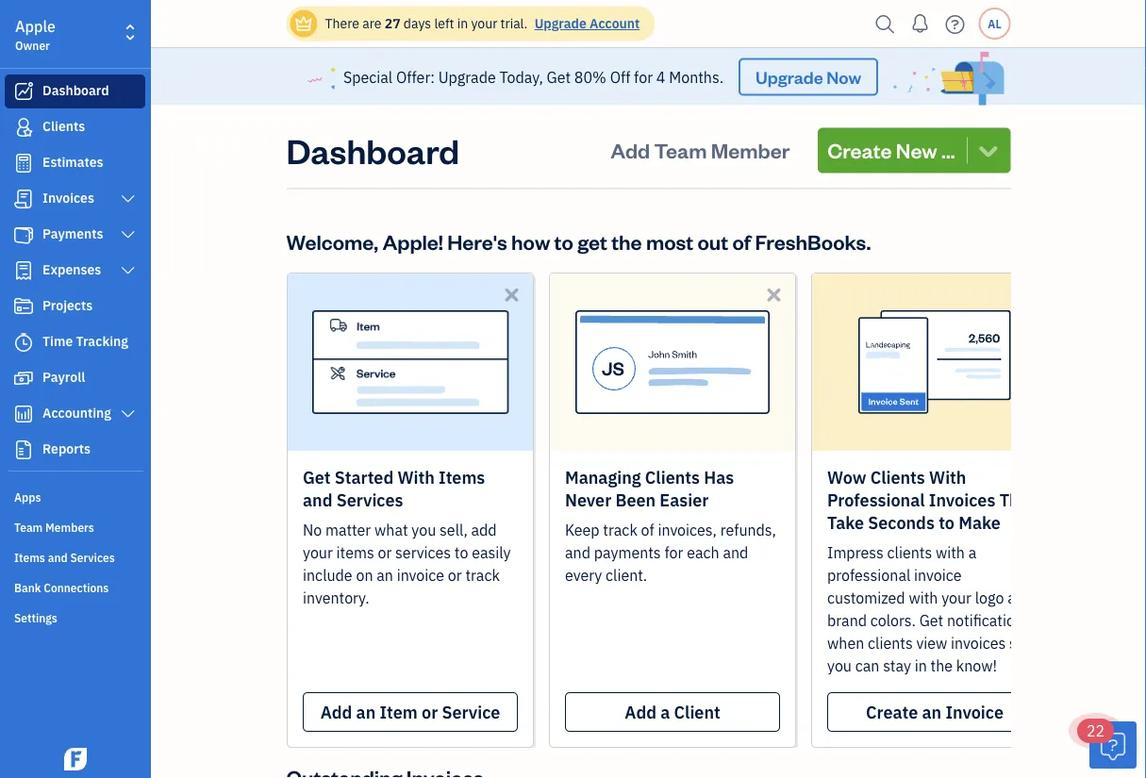 Task type: locate. For each thing, give the bounding box(es) containing it.
in
[[458, 15, 468, 32], [915, 656, 927, 676]]

2 vertical spatial get
[[920, 611, 944, 631]]

0 horizontal spatial get
[[303, 466, 330, 488]]

upgrade now link
[[739, 58, 879, 96]]

a inside add a client link
[[661, 701, 670, 723]]

invoice image
[[12, 190, 35, 209]]

0 horizontal spatial of
[[641, 520, 654, 540]]

invoice inside get started with items and services no matter what you sell, add your items or services to easily include on an invoice or track inventory.
[[397, 566, 444, 585]]

1 dismiss image from the left
[[501, 284, 523, 306]]

an for take
[[922, 701, 942, 723]]

add for add an item or service
[[320, 701, 352, 723]]

months.
[[669, 67, 724, 87]]

0 vertical spatial the
[[612, 229, 642, 256]]

0 horizontal spatial or
[[378, 543, 392, 563]]

your down no
[[303, 543, 333, 563]]

with down make
[[936, 543, 965, 563]]

to inside get started with items and services no matter what you sell, add your items or services to easily include on an invoice or track inventory.
[[454, 543, 468, 563]]

1 horizontal spatial team
[[655, 137, 707, 164]]

get
[[547, 67, 571, 87], [303, 466, 330, 488], [920, 611, 944, 631]]

dismiss image down how
[[501, 284, 523, 306]]

notifications image
[[906, 5, 936, 42]]

0 vertical spatial your
[[471, 15, 498, 32]]

and up no
[[303, 489, 332, 511]]

professional
[[827, 566, 911, 585]]

add inside add a client link
[[625, 701, 657, 723]]

0 horizontal spatial an
[[356, 701, 375, 723]]

the
[[612, 229, 642, 256], [931, 656, 953, 676]]

create left new at right
[[828, 137, 893, 164]]

clients
[[42, 118, 85, 135], [645, 466, 700, 488], [870, 466, 925, 488]]

an
[[376, 566, 393, 585], [356, 701, 375, 723], [922, 701, 942, 723]]

with right started
[[397, 466, 435, 488]]

your
[[471, 15, 498, 32], [303, 543, 333, 563], [942, 588, 972, 608]]

clients down colors.
[[868, 634, 913, 653]]

1 horizontal spatial an
[[376, 566, 393, 585]]

services inside main element
[[70, 550, 115, 565]]

create
[[828, 137, 893, 164], [866, 701, 918, 723]]

0 vertical spatial create
[[828, 137, 893, 164]]

chevron large down image for accounting
[[120, 407, 137, 422]]

1 vertical spatial services
[[70, 550, 115, 565]]

0 horizontal spatial in
[[458, 15, 468, 32]]

a left client
[[661, 701, 670, 723]]

clients
[[887, 543, 932, 563], [868, 634, 913, 653]]

and
[[303, 489, 332, 511], [565, 543, 590, 563], [723, 543, 748, 563], [48, 550, 68, 565], [1008, 588, 1033, 608]]

3 chevron large down image from the top
[[120, 407, 137, 422]]

0 vertical spatial you
[[411, 520, 436, 540]]

0 vertical spatial items
[[439, 466, 485, 488]]

2 horizontal spatial your
[[942, 588, 972, 608]]

1 vertical spatial for
[[665, 543, 683, 563]]

offer:
[[396, 67, 435, 87]]

1 vertical spatial invoices
[[929, 489, 996, 511]]

0 vertical spatial chevron large down image
[[120, 192, 137, 207]]

track down easily
[[465, 566, 500, 585]]

every
[[565, 566, 602, 585]]

or down services
[[448, 566, 462, 585]]

1 horizontal spatial your
[[471, 15, 498, 32]]

with
[[936, 543, 965, 563], [909, 588, 938, 608]]

out
[[698, 229, 729, 256]]

1 horizontal spatial you
[[827, 656, 852, 676]]

to inside wow clients with professional invoices that take seconds to make impress clients with a professional invoice customized with your logo and brand colors. get notifications when clients view invoices so you can stay in the know!
[[939, 511, 955, 534]]

2 chevron large down image from the top
[[120, 228, 137, 243]]

service
[[442, 701, 500, 723]]

get inside wow clients with professional invoices that take seconds to make impress clients with a professional invoice customized with your logo and brand colors. get notifications when clients view invoices so you can stay in the know!
[[920, 611, 944, 631]]

add
[[611, 137, 650, 164], [320, 701, 352, 723], [625, 701, 657, 723]]

you down the when
[[827, 656, 852, 676]]

dashboard
[[42, 82, 109, 99], [287, 128, 460, 173]]

with up colors.
[[909, 588, 938, 608]]

chevron large down image inside invoices link
[[120, 192, 137, 207]]

easier
[[660, 489, 709, 511]]

and right logo
[[1008, 588, 1033, 608]]

chevron large down image up chevron large down icon
[[120, 228, 137, 243]]

0 horizontal spatial dismiss image
[[501, 284, 523, 306]]

upgrade left now
[[756, 65, 824, 88]]

for down the "invoices,"
[[665, 543, 683, 563]]

chevron large down image right accounting at the left bottom of the page
[[120, 407, 137, 422]]

to down sell, in the left of the page
[[454, 543, 468, 563]]

create down the stay
[[866, 701, 918, 723]]

timer image
[[12, 333, 35, 352]]

1 vertical spatial items
[[14, 550, 45, 565]]

payroll link
[[5, 362, 145, 396]]

track up payments
[[603, 520, 637, 540]]

items
[[336, 543, 374, 563]]

clients up easier
[[645, 466, 700, 488]]

chevron large down image for payments
[[120, 228, 137, 243]]

of right out
[[733, 229, 752, 256]]

of
[[733, 229, 752, 256], [641, 520, 654, 540]]

in right the stay
[[915, 656, 927, 676]]

1 vertical spatial dashboard
[[287, 128, 460, 173]]

clients up professional
[[870, 466, 925, 488]]

the down 'view'
[[931, 656, 953, 676]]

dashboard up "clients" link
[[42, 82, 109, 99]]

1 vertical spatial of
[[641, 520, 654, 540]]

add a client link
[[565, 693, 780, 732]]

for
[[634, 67, 653, 87], [665, 543, 683, 563]]

invoice down services
[[397, 566, 444, 585]]

1 vertical spatial team
[[14, 520, 43, 535]]

2 invoice from the left
[[914, 566, 962, 585]]

dismiss image down freshbooks.
[[763, 284, 785, 306]]

0 vertical spatial team
[[655, 137, 707, 164]]

clients inside the managing clients has never been easier keep track of invoices, refunds, and payments for each and every client.
[[645, 466, 700, 488]]

1 horizontal spatial services
[[336, 489, 403, 511]]

invoice
[[397, 566, 444, 585], [914, 566, 962, 585]]

go to help image
[[941, 10, 971, 38]]

freshbooks image
[[60, 749, 91, 771]]

0 vertical spatial to
[[555, 229, 574, 256]]

an inside get started with items and services no matter what you sell, add your items or services to easily include on an invoice or track inventory.
[[376, 566, 393, 585]]

1 horizontal spatial in
[[915, 656, 927, 676]]

add
[[471, 520, 497, 540]]

you up services
[[411, 520, 436, 540]]

1 vertical spatial in
[[915, 656, 927, 676]]

dismiss image for managing clients has never been easier
[[763, 284, 785, 306]]

0 horizontal spatial upgrade
[[439, 67, 496, 87]]

1 vertical spatial with
[[909, 588, 938, 608]]

al
[[989, 16, 1002, 31]]

0 vertical spatial for
[[634, 67, 653, 87]]

add a client
[[625, 701, 720, 723]]

1 vertical spatial a
[[661, 701, 670, 723]]

the inside wow clients with professional invoices that take seconds to make impress clients with a professional invoice customized with your logo and brand colors. get notifications when clients view invoices so you can stay in the know!
[[931, 656, 953, 676]]

1 horizontal spatial with
[[929, 466, 967, 488]]

include
[[303, 566, 352, 585]]

invoice
[[946, 701, 1004, 723]]

connections
[[44, 581, 109, 596]]

1 horizontal spatial dashboard
[[287, 128, 460, 173]]

1 horizontal spatial invoice
[[914, 566, 962, 585]]

2 horizontal spatial an
[[922, 701, 942, 723]]

inventory.
[[303, 588, 369, 608]]

most
[[647, 229, 694, 256]]

chevron large down image inside accounting link
[[120, 407, 137, 422]]

left
[[435, 15, 454, 32]]

1 vertical spatial to
[[939, 511, 955, 534]]

welcome, apple! here's how to get the most out of freshbooks.
[[287, 229, 872, 256]]

create for create new …
[[828, 137, 893, 164]]

payments
[[594, 543, 661, 563]]

0 horizontal spatial services
[[70, 550, 115, 565]]

1 vertical spatial you
[[827, 656, 852, 676]]

0 horizontal spatial items
[[14, 550, 45, 565]]

0 vertical spatial of
[[733, 229, 752, 256]]

invoice inside wow clients with professional invoices that take seconds to make impress clients with a professional invoice customized with your logo and brand colors. get notifications when clients view invoices so you can stay in the know!
[[914, 566, 962, 585]]

money image
[[12, 369, 35, 388]]

1 horizontal spatial dismiss image
[[763, 284, 785, 306]]

chevron large down image down estimates link
[[120, 192, 137, 207]]

with for clients
[[929, 466, 967, 488]]

keep
[[565, 520, 600, 540]]

services
[[336, 489, 403, 511], [70, 550, 115, 565]]

1 invoice from the left
[[397, 566, 444, 585]]

for left 4
[[634, 67, 653, 87]]

upgrade now
[[756, 65, 862, 88]]

0 vertical spatial dashboard
[[42, 82, 109, 99]]

27
[[385, 15, 401, 32]]

0 vertical spatial in
[[458, 15, 468, 32]]

2 horizontal spatial upgrade
[[756, 65, 824, 88]]

0 horizontal spatial team
[[14, 520, 43, 535]]

upgrade right offer:
[[439, 67, 496, 87]]

22
[[1087, 722, 1106, 742]]

track inside the managing clients has never been easier keep track of invoices, refunds, and payments for each and every client.
[[603, 520, 637, 540]]

member
[[712, 137, 791, 164]]

and down team members
[[48, 550, 68, 565]]

invoice up colors.
[[914, 566, 962, 585]]

2 dismiss image from the left
[[763, 284, 785, 306]]

team inside main element
[[14, 520, 43, 535]]

22 button
[[1078, 719, 1138, 769]]

logo
[[975, 588, 1004, 608]]

estimate image
[[12, 154, 35, 173]]

1 horizontal spatial for
[[665, 543, 683, 563]]

trial.
[[501, 15, 528, 32]]

of up payments
[[641, 520, 654, 540]]

with
[[397, 466, 435, 488], [929, 466, 967, 488]]

dismiss image for get started with items and services
[[501, 284, 523, 306]]

clients for managing
[[645, 466, 700, 488]]

chevron large down image
[[120, 192, 137, 207], [120, 228, 137, 243], [120, 407, 137, 422]]

with up make
[[929, 466, 967, 488]]

get left started
[[303, 466, 330, 488]]

add inside add an item or service link
[[320, 701, 352, 723]]

bank
[[14, 581, 41, 596]]

create an invoice
[[866, 701, 1004, 723]]

0 vertical spatial invoices
[[42, 189, 94, 207]]

bank connections
[[14, 581, 109, 596]]

in right left
[[458, 15, 468, 32]]

know!
[[957, 656, 997, 676]]

2 vertical spatial chevron large down image
[[120, 407, 137, 422]]

been
[[615, 489, 656, 511]]

the right the get
[[612, 229, 642, 256]]

dismiss image
[[501, 284, 523, 306], [763, 284, 785, 306]]

add for add a client
[[625, 701, 657, 723]]

invoices down estimates link
[[42, 189, 94, 207]]

0 horizontal spatial clients
[[42, 118, 85, 135]]

clients inside wow clients with professional invoices that take seconds to make impress clients with a professional invoice customized with your logo and brand colors. get notifications when clients view invoices so you can stay in the know!
[[870, 466, 925, 488]]

now
[[827, 65, 862, 88]]

clients inside main element
[[42, 118, 85, 135]]

upgrade account link
[[531, 15, 640, 32]]

clients for wow
[[870, 466, 925, 488]]

1 vertical spatial your
[[303, 543, 333, 563]]

1 horizontal spatial a
[[969, 543, 977, 563]]

clients link
[[5, 110, 145, 144]]

0 horizontal spatial invoice
[[397, 566, 444, 585]]

0 vertical spatial with
[[936, 543, 965, 563]]

0 horizontal spatial your
[[303, 543, 333, 563]]

add down off
[[611, 137, 650, 164]]

create inside dropdown button
[[828, 137, 893, 164]]

take
[[827, 511, 864, 534]]

to left make
[[939, 511, 955, 534]]

dashboard inside main element
[[42, 82, 109, 99]]

your left logo
[[942, 588, 972, 608]]

client.
[[606, 566, 647, 585]]

payments link
[[5, 218, 145, 252]]

services up bank connections link
[[70, 550, 115, 565]]

1 horizontal spatial invoices
[[929, 489, 996, 511]]

0 vertical spatial a
[[969, 543, 977, 563]]

payments
[[42, 225, 103, 243]]

1 vertical spatial create
[[866, 701, 918, 723]]

get up 'view'
[[920, 611, 944, 631]]

an left item in the bottom left of the page
[[356, 701, 375, 723]]

clients down the dashboard link
[[42, 118, 85, 135]]

an for no
[[356, 701, 375, 723]]

0 horizontal spatial to
[[454, 543, 468, 563]]

0 vertical spatial or
[[378, 543, 392, 563]]

or right item in the bottom left of the page
[[422, 701, 438, 723]]

2 horizontal spatial get
[[920, 611, 944, 631]]

2 vertical spatial your
[[942, 588, 972, 608]]

get left 80%
[[547, 67, 571, 87]]

2 vertical spatial to
[[454, 543, 468, 563]]

0 horizontal spatial with
[[397, 466, 435, 488]]

you inside get started with items and services no matter what you sell, add your items or services to easily include on an invoice or track inventory.
[[411, 520, 436, 540]]

items
[[439, 466, 485, 488], [14, 550, 45, 565]]

how
[[512, 229, 551, 256]]

0 horizontal spatial a
[[661, 701, 670, 723]]

an right on
[[376, 566, 393, 585]]

team
[[655, 137, 707, 164], [14, 520, 43, 535]]

an left invoice
[[922, 701, 942, 723]]

you
[[411, 520, 436, 540], [827, 656, 852, 676]]

items up bank
[[14, 550, 45, 565]]

projects link
[[5, 290, 145, 324]]

0 horizontal spatial for
[[634, 67, 653, 87]]

upgrade right trial.
[[535, 15, 587, 32]]

refunds,
[[720, 520, 776, 540]]

add inside add team member button
[[611, 137, 650, 164]]

items up sell, in the left of the page
[[439, 466, 485, 488]]

0 vertical spatial services
[[336, 489, 403, 511]]

with inside wow clients with professional invoices that take seconds to make impress clients with a professional invoice customized with your logo and brand colors. get notifications when clients view invoices so you can stay in the know!
[[929, 466, 967, 488]]

a down make
[[969, 543, 977, 563]]

1 vertical spatial or
[[448, 566, 462, 585]]

1 horizontal spatial track
[[603, 520, 637, 540]]

add team member
[[611, 137, 791, 164]]

1 vertical spatial track
[[465, 566, 500, 585]]

time tracking link
[[5, 326, 145, 360]]

1 vertical spatial chevron large down image
[[120, 228, 137, 243]]

client image
[[12, 118, 35, 137]]

0 horizontal spatial you
[[411, 520, 436, 540]]

sell,
[[439, 520, 468, 540]]

2 with from the left
[[929, 466, 967, 488]]

and inside main element
[[48, 550, 68, 565]]

0 vertical spatial get
[[547, 67, 571, 87]]

1 horizontal spatial or
[[422, 701, 438, 723]]

apple owner
[[15, 17, 56, 53]]

client
[[674, 701, 720, 723]]

and inside wow clients with professional invoices that take seconds to make impress clients with a professional invoice customized with your logo and brand colors. get notifications when clients view invoices so you can stay in the know!
[[1008, 588, 1033, 608]]

your inside wow clients with professional invoices that take seconds to make impress clients with a professional invoice customized with your logo and brand colors. get notifications when clients view invoices so you can stay in the know!
[[942, 588, 972, 608]]

your left trial.
[[471, 15, 498, 32]]

2 horizontal spatial clients
[[870, 466, 925, 488]]

items inside get started with items and services no matter what you sell, add your items or services to easily include on an invoice or track inventory.
[[439, 466, 485, 488]]

1 horizontal spatial items
[[439, 466, 485, 488]]

invoices inside wow clients with professional invoices that take seconds to make impress clients with a professional invoice customized with your logo and brand colors. get notifications when clients view invoices so you can stay in the know!
[[929, 489, 996, 511]]

1 horizontal spatial the
[[931, 656, 953, 676]]

2 horizontal spatial to
[[939, 511, 955, 534]]

add left client
[[625, 701, 657, 723]]

accounting
[[42, 405, 111, 422]]

1 chevron large down image from the top
[[120, 192, 137, 207]]

0 vertical spatial clients
[[887, 543, 932, 563]]

0 horizontal spatial dashboard
[[42, 82, 109, 99]]

or down the what
[[378, 543, 392, 563]]

invoices up make
[[929, 489, 996, 511]]

clients down seconds
[[887, 543, 932, 563]]

1 vertical spatial get
[[303, 466, 330, 488]]

services down started
[[336, 489, 403, 511]]

your inside get started with items and services no matter what you sell, add your items or services to easily include on an invoice or track inventory.
[[303, 543, 333, 563]]

with inside get started with items and services no matter what you sell, add your items or services to easily include on an invoice or track inventory.
[[397, 466, 435, 488]]

to left the get
[[555, 229, 574, 256]]

dashboard down special
[[287, 128, 460, 173]]

chevrondown image
[[976, 138, 1002, 164]]

team left member
[[655, 137, 707, 164]]

add for add team member
[[611, 137, 650, 164]]

0 horizontal spatial invoices
[[42, 189, 94, 207]]

add left item in the bottom left of the page
[[320, 701, 352, 723]]

chart image
[[12, 405, 35, 424]]

1 horizontal spatial clients
[[645, 466, 700, 488]]

1 vertical spatial the
[[931, 656, 953, 676]]

0 horizontal spatial track
[[465, 566, 500, 585]]

1 vertical spatial clients
[[868, 634, 913, 653]]

team down 'apps'
[[14, 520, 43, 535]]

1 with from the left
[[397, 466, 435, 488]]

0 vertical spatial track
[[603, 520, 637, 540]]



Task type: describe. For each thing, give the bounding box(es) containing it.
get started with items and services no matter what you sell, add your items or services to easily include on an invoice or track inventory.
[[303, 466, 511, 608]]

project image
[[12, 297, 35, 316]]

you inside wow clients with professional invoices that take seconds to make impress clients with a professional invoice customized with your logo and brand colors. get notifications when clients view invoices so you can stay in the know!
[[827, 656, 852, 676]]

new
[[897, 137, 938, 164]]

notifications
[[947, 611, 1031, 631]]

team members link
[[5, 513, 145, 541]]

1 horizontal spatial of
[[733, 229, 752, 256]]

estimates link
[[5, 146, 145, 180]]

chevron large down image
[[120, 263, 137, 278]]

off
[[610, 67, 631, 87]]

here's
[[448, 229, 508, 256]]

easily
[[472, 543, 511, 563]]

invoices link
[[5, 182, 145, 216]]

and down refunds, on the bottom of the page
[[723, 543, 748, 563]]

…
[[942, 137, 956, 164]]

wow clients with professional invoices that take seconds to make impress clients with a professional invoice customized with your logo and brand colors. get notifications when clients view invoices so you can stay in the know!
[[827, 466, 1035, 676]]

item
[[379, 701, 418, 723]]

estimates
[[42, 153, 103, 171]]

of inside the managing clients has never been easier keep track of invoices, refunds, and payments for each and every client.
[[641, 520, 654, 540]]

payroll
[[42, 369, 85, 386]]

resource center badge image
[[1090, 722, 1138, 769]]

add an item or service link
[[303, 693, 518, 732]]

1 horizontal spatial upgrade
[[535, 15, 587, 32]]

that
[[1000, 489, 1035, 511]]

wow
[[827, 466, 866, 488]]

brand
[[827, 611, 867, 631]]

dashboard image
[[12, 82, 35, 101]]

create new …
[[828, 137, 956, 164]]

items and services link
[[5, 543, 145, 571]]

can
[[855, 656, 880, 676]]

account
[[590, 15, 640, 32]]

colors.
[[871, 611, 916, 631]]

items inside main element
[[14, 550, 45, 565]]

a inside wow clients with professional invoices that take seconds to make impress clients with a professional invoice customized with your logo and brand colors. get notifications when clients view invoices so you can stay in the know!
[[969, 543, 977, 563]]

settings link
[[5, 603, 145, 632]]

2 horizontal spatial or
[[448, 566, 462, 585]]

professional
[[827, 489, 925, 511]]

stay
[[883, 656, 911, 676]]

time tracking
[[42, 333, 128, 350]]

main element
[[0, 0, 198, 779]]

welcome,
[[287, 229, 379, 256]]

services
[[395, 543, 451, 563]]

invoices inside invoices link
[[42, 189, 94, 207]]

crown image
[[294, 14, 314, 34]]

no
[[303, 520, 322, 540]]

invoices
[[951, 634, 1006, 653]]

track inside get started with items and services no matter what you sell, add your items or services to easily include on an invoice or track inventory.
[[465, 566, 500, 585]]

chevron large down image for invoices
[[120, 192, 137, 207]]

tracking
[[76, 333, 128, 350]]

make
[[959, 511, 1001, 534]]

get
[[578, 229, 608, 256]]

reports
[[42, 440, 91, 458]]

each
[[687, 543, 719, 563]]

expense image
[[12, 261, 35, 280]]

2 vertical spatial or
[[422, 701, 438, 723]]

in inside wow clients with professional invoices that take seconds to make impress clients with a professional invoice customized with your logo and brand colors. get notifications when clients view invoices so you can stay in the know!
[[915, 656, 927, 676]]

apps
[[14, 490, 41, 505]]

has
[[704, 466, 734, 488]]

team inside button
[[655, 137, 707, 164]]

days
[[404, 15, 432, 32]]

expenses
[[42, 261, 101, 278]]

customized
[[827, 588, 905, 608]]

what
[[374, 520, 408, 540]]

special
[[344, 67, 393, 87]]

for inside the managing clients has never been easier keep track of invoices, refunds, and payments for each and every client.
[[665, 543, 683, 563]]

4
[[657, 67, 666, 87]]

and inside get started with items and services no matter what you sell, add your items or services to easily include on an invoice or track inventory.
[[303, 489, 332, 511]]

started
[[334, 466, 393, 488]]

so
[[1010, 634, 1026, 653]]

freshbooks.
[[756, 229, 872, 256]]

al button
[[979, 8, 1011, 40]]

team members
[[14, 520, 94, 535]]

view
[[917, 634, 948, 653]]

and down keep
[[565, 543, 590, 563]]

items and services
[[14, 550, 115, 565]]

upgrade inside upgrade now 'link'
[[756, 65, 824, 88]]

today,
[[500, 67, 544, 87]]

members
[[45, 520, 94, 535]]

reports link
[[5, 433, 145, 467]]

with for started
[[397, 466, 435, 488]]

special offer: upgrade today, get 80% off for 4 months.
[[344, 67, 724, 87]]

never
[[565, 489, 611, 511]]

on
[[356, 566, 373, 585]]

1 horizontal spatial get
[[547, 67, 571, 87]]

report image
[[12, 441, 35, 460]]

search image
[[871, 10, 901, 38]]

create for create an invoice
[[866, 701, 918, 723]]

seconds
[[868, 511, 935, 534]]

create an invoice link
[[827, 693, 1043, 732]]

invoices,
[[658, 520, 717, 540]]

there
[[325, 15, 360, 32]]

get inside get started with items and services no matter what you sell, add your items or services to easily include on an invoice or track inventory.
[[303, 466, 330, 488]]

projects
[[42, 297, 93, 314]]

services inside get started with items and services no matter what you sell, add your items or services to easily include on an invoice or track inventory.
[[336, 489, 403, 511]]

0 horizontal spatial the
[[612, 229, 642, 256]]

1 horizontal spatial to
[[555, 229, 574, 256]]

matter
[[325, 520, 371, 540]]

add team member button
[[594, 128, 807, 173]]

payment image
[[12, 226, 35, 244]]

settings
[[14, 611, 57, 626]]

are
[[363, 15, 382, 32]]

create new … button
[[819, 128, 1011, 173]]

dashboard link
[[5, 75, 145, 109]]

there are 27 days left in your trial. upgrade account
[[325, 15, 640, 32]]



Task type: vqa. For each thing, say whether or not it's contained in the screenshot.
the Estimates link
yes



